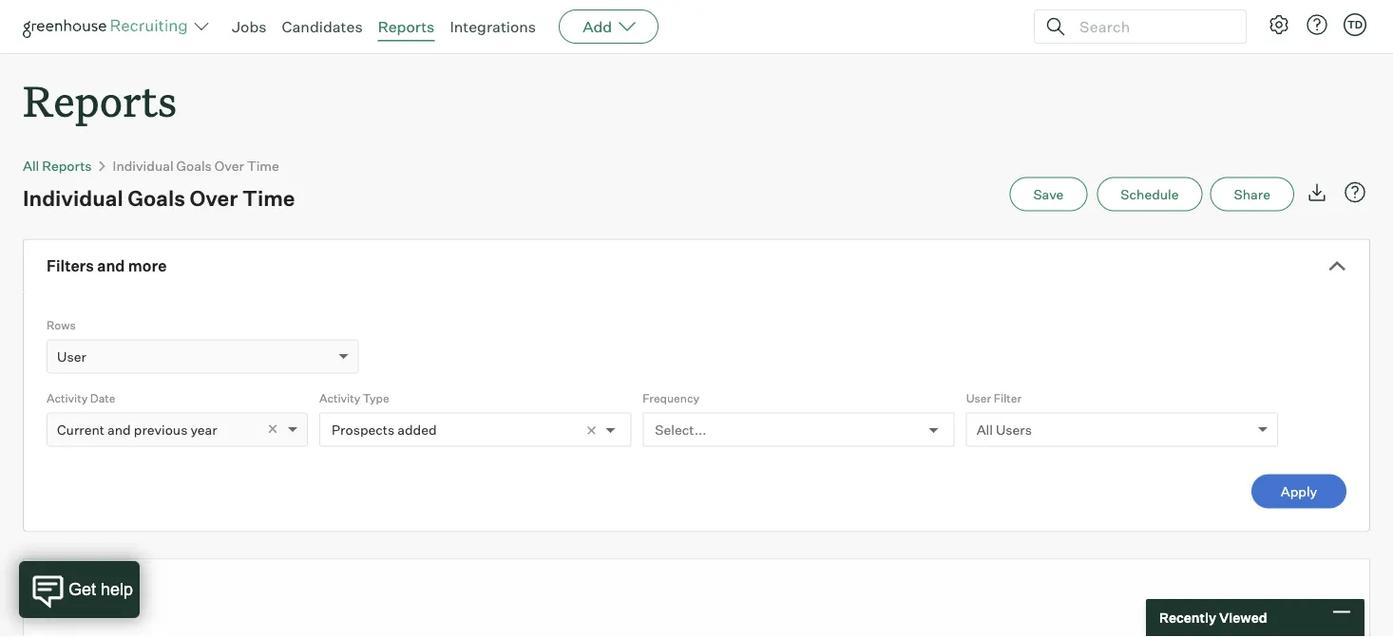Task type: locate. For each thing, give the bounding box(es) containing it.
1 vertical spatial time
[[242, 185, 295, 211]]

1 horizontal spatial user
[[966, 391, 991, 405]]

prospects
[[332, 422, 395, 438]]

apply button
[[1252, 475, 1347, 509]]

0 vertical spatial and
[[97, 257, 125, 276]]

rows
[[47, 318, 76, 332]]

added
[[397, 422, 437, 438]]

and for current
[[107, 422, 131, 438]]

1 vertical spatial goals
[[128, 185, 185, 211]]

1 vertical spatial users
[[43, 592, 75, 606]]

activity type
[[319, 391, 389, 405]]

1 vertical spatial all
[[977, 422, 993, 438]]

0 horizontal spatial user
[[57, 348, 86, 365]]

recently
[[1159, 610, 1216, 627]]

faq image
[[1344, 181, 1367, 204]]

over
[[215, 157, 244, 174], [190, 185, 238, 211]]

user left 'filter'
[[966, 391, 991, 405]]

1 horizontal spatial all
[[977, 422, 993, 438]]

0 vertical spatial goals
[[176, 157, 212, 174]]

reports
[[378, 17, 435, 36], [23, 72, 177, 128], [42, 157, 92, 174]]

and left more
[[97, 257, 125, 276]]

save
[[1033, 186, 1064, 203]]

activity
[[47, 391, 88, 405], [319, 391, 360, 405]]

prospects added
[[332, 422, 437, 438]]

individual right all reports
[[113, 157, 173, 174]]

candidates link
[[282, 17, 363, 36]]

viewed
[[1219, 610, 1267, 627]]

individual down all reports link
[[23, 185, 123, 211]]

all
[[23, 157, 39, 174], [977, 422, 993, 438]]

all reports link
[[23, 157, 92, 174]]

schedule
[[1121, 186, 1179, 203]]

user
[[57, 348, 86, 365], [966, 391, 991, 405]]

integrations
[[450, 17, 536, 36]]

column header
[[24, 560, 71, 579]]

user option
[[57, 348, 86, 365]]

users inside column header
[[43, 592, 75, 606]]

2 activity from the left
[[319, 391, 360, 405]]

type
[[363, 391, 389, 405]]

individual
[[113, 157, 173, 174], [23, 185, 123, 211]]

and
[[97, 257, 125, 276], [107, 422, 131, 438]]

0 vertical spatial all
[[23, 157, 39, 174]]

td button
[[1344, 13, 1367, 36]]

2 vertical spatial reports
[[42, 157, 92, 174]]

0 vertical spatial individual goals over time
[[113, 157, 279, 174]]

and down date in the bottom of the page
[[107, 422, 131, 438]]

0 vertical spatial users
[[996, 422, 1032, 438]]

configure image
[[1268, 13, 1291, 36]]

users
[[996, 422, 1032, 438], [43, 592, 75, 606]]

save and schedule this report to revisit it! element
[[1010, 177, 1097, 212]]

activity up current
[[47, 391, 88, 405]]

Search text field
[[1075, 13, 1229, 40]]

1 vertical spatial and
[[107, 422, 131, 438]]

1 vertical spatial individual goals over time
[[23, 185, 295, 211]]

1 horizontal spatial activity
[[319, 391, 360, 405]]

jobs
[[232, 17, 267, 36]]

0 horizontal spatial activity
[[47, 391, 88, 405]]

0 vertical spatial user
[[57, 348, 86, 365]]

1 activity from the left
[[47, 391, 88, 405]]

filter
[[994, 391, 1022, 405]]

activity left type
[[319, 391, 360, 405]]

download image
[[1306, 181, 1329, 204]]

1 vertical spatial user
[[966, 391, 991, 405]]

goals
[[176, 157, 212, 174], [128, 185, 185, 211]]

individual goals over time link
[[113, 157, 279, 174]]

user filter
[[966, 391, 1022, 405]]

0 horizontal spatial all
[[23, 157, 39, 174]]

user down rows
[[57, 348, 86, 365]]

apply
[[1281, 483, 1317, 500]]

user for user
[[57, 348, 86, 365]]

all reports
[[23, 157, 92, 174]]

activity for activity type
[[319, 391, 360, 405]]

individual goals over time
[[113, 157, 279, 174], [23, 185, 295, 211]]

time
[[247, 157, 279, 174], [242, 185, 295, 211]]

0 horizontal spatial users
[[43, 592, 75, 606]]



Task type: describe. For each thing, give the bounding box(es) containing it.
previous
[[134, 422, 188, 438]]

share button
[[1210, 177, 1294, 212]]

share
[[1234, 186, 1271, 203]]

filters
[[47, 257, 94, 276]]

schedule button
[[1097, 177, 1203, 212]]

td
[[1347, 18, 1363, 31]]

0 vertical spatial time
[[247, 157, 279, 174]]

1 horizontal spatial users
[[996, 422, 1032, 438]]

frequency
[[643, 391, 699, 405]]

0 vertical spatial individual
[[113, 157, 173, 174]]

select...
[[655, 422, 707, 438]]

current
[[57, 422, 105, 438]]

1 vertical spatial individual
[[23, 185, 123, 211]]

reports link
[[378, 17, 435, 36]]

activity for activity date
[[47, 391, 88, 405]]

filters and more
[[47, 257, 167, 276]]

add button
[[559, 10, 659, 44]]

recently viewed
[[1159, 610, 1267, 627]]

td button
[[1340, 10, 1370, 40]]

more
[[128, 257, 167, 276]]

year
[[190, 422, 217, 438]]

users column header
[[24, 580, 1387, 615]]

current and previous year
[[57, 422, 217, 438]]

activity date
[[47, 391, 115, 405]]

candidates
[[282, 17, 363, 36]]

save button
[[1010, 177, 1087, 212]]

all for all reports
[[23, 157, 39, 174]]

×
[[267, 418, 278, 439]]

user for user filter
[[966, 391, 991, 405]]

all for all users
[[977, 422, 993, 438]]

1 vertical spatial reports
[[23, 72, 177, 128]]

0 vertical spatial over
[[215, 157, 244, 174]]

users grid
[[24, 560, 1387, 616]]

1 vertical spatial over
[[190, 185, 238, 211]]

and for filters
[[97, 257, 125, 276]]

greenhouse recruiting image
[[23, 15, 194, 38]]

0 vertical spatial reports
[[378, 17, 435, 36]]

all users
[[977, 422, 1032, 438]]

current and previous year option
[[57, 422, 217, 438]]

add
[[583, 17, 612, 36]]

date
[[90, 391, 115, 405]]

jobs link
[[232, 17, 267, 36]]

integrations link
[[450, 17, 536, 36]]

column header inside users grid
[[24, 560, 71, 579]]



Task type: vqa. For each thing, say whether or not it's contained in the screenshot.
Save and schedule this report to revisit it! ELEMENT
yes



